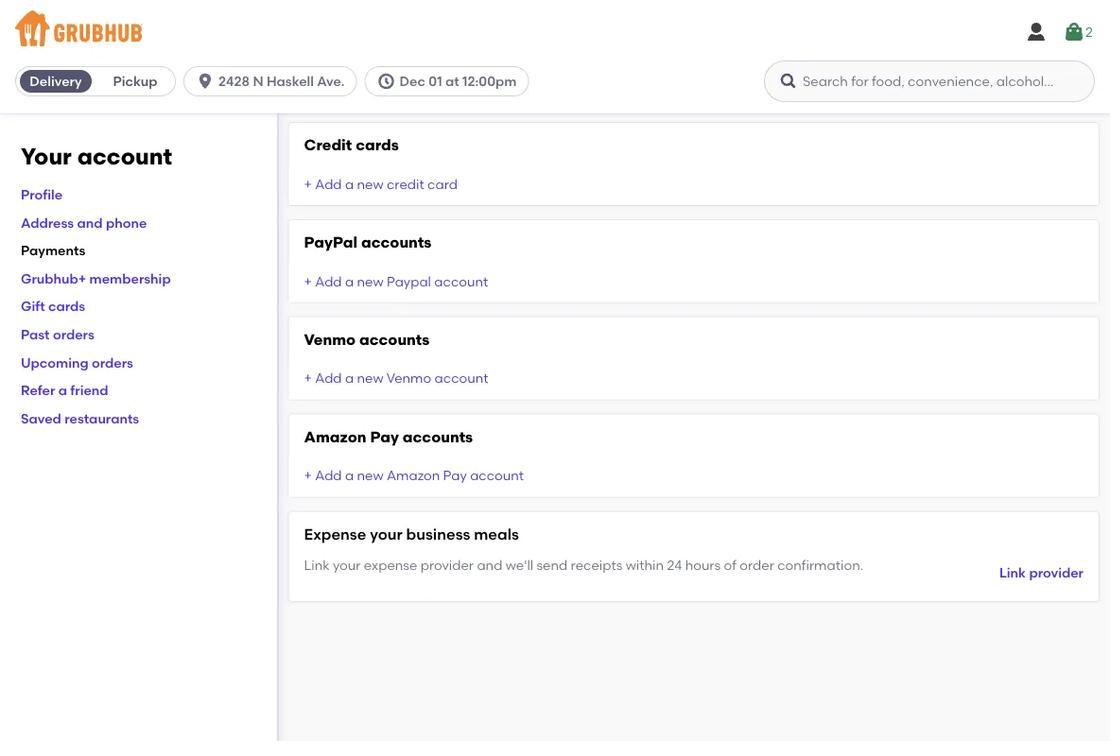 Task type: vqa. For each thing, say whether or not it's contained in the screenshot.
Household
no



Task type: describe. For each thing, give the bounding box(es) containing it.
dec 01 at 12:00pm button
[[365, 66, 536, 96]]

2 button
[[1063, 15, 1093, 49]]

gift cards
[[21, 298, 85, 314]]

pickup button
[[95, 66, 175, 96]]

a for paypal
[[345, 273, 354, 289]]

add for amazon
[[315, 468, 342, 484]]

expense
[[364, 557, 417, 573]]

+ for amazon pay accounts
[[304, 468, 312, 484]]

phone
[[106, 214, 147, 231]]

refer
[[21, 382, 55, 398]]

+ add a new credit card
[[304, 176, 458, 192]]

2428 n haskell ave.
[[218, 73, 345, 89]]

profile
[[21, 186, 62, 203]]

+ add a new paypal account
[[304, 273, 488, 289]]

Search for food, convenience, alcohol... search field
[[764, 61, 1095, 102]]

24
[[667, 557, 682, 573]]

your for link
[[333, 557, 361, 573]]

at
[[445, 73, 459, 89]]

payments
[[21, 242, 85, 259]]

link provider button
[[999, 556, 1084, 590]]

upcoming orders
[[21, 354, 133, 370]]

add for venmo
[[315, 370, 342, 386]]

add for credit
[[315, 176, 342, 192]]

we'll
[[506, 557, 533, 573]]

2 horizontal spatial svg image
[[1025, 21, 1048, 43]]

venmo accounts
[[304, 330, 430, 349]]

receipts
[[571, 557, 622, 573]]

of
[[724, 557, 736, 573]]

+ add a new amazon pay account
[[304, 468, 524, 484]]

your for expense
[[370, 525, 403, 543]]

0 horizontal spatial pay
[[370, 427, 399, 446]]

+ for paypal accounts
[[304, 273, 312, 289]]

add for paypal
[[315, 273, 342, 289]]

2 vertical spatial accounts
[[403, 427, 473, 446]]

new for paypal
[[357, 273, 384, 289]]

01
[[429, 73, 442, 89]]

+ add a new credit card link
[[304, 176, 458, 192]]

grubhub+
[[21, 270, 86, 287]]

a right refer
[[58, 382, 67, 398]]

card
[[427, 176, 458, 192]]

12:00pm
[[462, 73, 517, 89]]

saved
[[21, 410, 61, 426]]

address and phone link
[[21, 214, 147, 231]]

1 horizontal spatial provider
[[1029, 565, 1084, 581]]

account right paypal
[[434, 273, 488, 289]]

account up amazon pay accounts
[[435, 370, 488, 386]]

delivery
[[30, 73, 82, 89]]

+ for venmo accounts
[[304, 370, 312, 386]]

orders for upcoming orders
[[92, 354, 133, 370]]

credit
[[304, 136, 352, 154]]

dec
[[400, 73, 425, 89]]

accounts for paypal accounts
[[361, 233, 432, 251]]

past
[[21, 326, 50, 342]]

your account
[[21, 143, 172, 170]]

pickup
[[113, 73, 157, 89]]

1 horizontal spatial amazon
[[387, 468, 440, 484]]

gift cards link
[[21, 298, 85, 314]]

1 horizontal spatial venmo
[[387, 370, 431, 386]]

saved restaurants
[[21, 410, 139, 426]]

svg image for 2
[[1063, 21, 1086, 43]]

accounts for venmo accounts
[[359, 330, 430, 349]]

0 horizontal spatial link
[[304, 557, 330, 573]]

paypal accounts
[[304, 233, 432, 251]]

credit
[[387, 176, 424, 192]]

past orders link
[[21, 326, 94, 342]]

amazon pay accounts
[[304, 427, 473, 446]]

0 horizontal spatial venmo
[[304, 330, 356, 349]]



Task type: locate. For each thing, give the bounding box(es) containing it.
expense
[[304, 525, 366, 543]]

orders up upcoming orders
[[53, 326, 94, 342]]

credit cards
[[304, 136, 399, 154]]

+ down credit
[[304, 176, 312, 192]]

1 horizontal spatial link
[[999, 565, 1026, 581]]

svg image inside 2 button
[[1063, 21, 1086, 43]]

your up expense on the left of page
[[370, 525, 403, 543]]

amazon
[[304, 427, 366, 446], [387, 468, 440, 484]]

1 horizontal spatial cards
[[356, 136, 399, 154]]

a for credit
[[345, 176, 354, 192]]

pay up '+ add a new amazon pay account'
[[370, 427, 399, 446]]

gift
[[21, 298, 45, 314]]

your inside link your expense provider and we'll send receipts within 24 hours of order confirmation. link provider
[[333, 557, 361, 573]]

meals
[[474, 525, 519, 543]]

cards for credit cards
[[356, 136, 399, 154]]

amazon down + add a new venmo account "link" at the left
[[304, 427, 366, 446]]

+ up 'expense' on the left bottom of the page
[[304, 468, 312, 484]]

membership
[[89, 270, 171, 287]]

0 vertical spatial amazon
[[304, 427, 366, 446]]

saved restaurants link
[[21, 410, 139, 426]]

1 horizontal spatial svg image
[[779, 72, 798, 91]]

+ add a new venmo account link
[[304, 370, 488, 386]]

add down venmo accounts
[[315, 370, 342, 386]]

new down amazon pay accounts
[[357, 468, 384, 484]]

cards up + add a new credit card in the left of the page
[[356, 136, 399, 154]]

0 horizontal spatial cards
[[48, 298, 85, 314]]

refer a friend link
[[21, 382, 108, 398]]

provider
[[420, 557, 474, 573], [1029, 565, 1084, 581]]

2 add from the top
[[315, 273, 342, 289]]

svg image for dec 01 at 12:00pm
[[377, 72, 396, 91]]

4 + from the top
[[304, 468, 312, 484]]

1 vertical spatial pay
[[443, 468, 467, 484]]

1 vertical spatial svg image
[[377, 72, 396, 91]]

amazon down amazon pay accounts
[[387, 468, 440, 484]]

1 vertical spatial your
[[333, 557, 361, 573]]

2 new from the top
[[357, 273, 384, 289]]

dec 01 at 12:00pm
[[400, 73, 517, 89]]

1 horizontal spatial svg image
[[1063, 21, 1086, 43]]

orders for past orders
[[53, 326, 94, 342]]

haskell
[[267, 73, 314, 89]]

a down amazon pay accounts
[[345, 468, 354, 484]]

upcoming
[[21, 354, 89, 370]]

accounts up '+ add a new amazon pay account'
[[403, 427, 473, 446]]

+ add a new amazon pay account link
[[304, 468, 524, 484]]

3 new from the top
[[357, 370, 384, 386]]

upcoming orders link
[[21, 354, 133, 370]]

cards for gift cards
[[48, 298, 85, 314]]

0 horizontal spatial provider
[[420, 557, 474, 573]]

grubhub+ membership link
[[21, 270, 171, 287]]

a down credit cards on the top of the page
[[345, 176, 354, 192]]

add down credit
[[315, 176, 342, 192]]

paypal
[[387, 273, 431, 289]]

0 vertical spatial cards
[[356, 136, 399, 154]]

accounts up + add a new venmo account "link" at the left
[[359, 330, 430, 349]]

new for venmo
[[357, 370, 384, 386]]

add down paypal
[[315, 273, 342, 289]]

new
[[357, 176, 384, 192], [357, 273, 384, 289], [357, 370, 384, 386], [357, 468, 384, 484]]

expense your business meals
[[304, 525, 519, 543]]

2428
[[218, 73, 250, 89]]

payments link
[[21, 242, 85, 259]]

refer a friend
[[21, 382, 108, 398]]

1 vertical spatial venmo
[[387, 370, 431, 386]]

restaurants
[[65, 410, 139, 426]]

svg image
[[1063, 21, 1086, 43], [377, 72, 396, 91]]

0 vertical spatial svg image
[[1063, 21, 1086, 43]]

your
[[21, 143, 72, 170]]

new left paypal
[[357, 273, 384, 289]]

0 vertical spatial and
[[77, 214, 103, 231]]

+ down paypal
[[304, 273, 312, 289]]

0 horizontal spatial your
[[333, 557, 361, 573]]

cards up past orders link at the left of the page
[[48, 298, 85, 314]]

a down venmo accounts
[[345, 370, 354, 386]]

0 vertical spatial your
[[370, 525, 403, 543]]

venmo down venmo accounts
[[387, 370, 431, 386]]

1 horizontal spatial your
[[370, 525, 403, 543]]

1 new from the top
[[357, 176, 384, 192]]

1 vertical spatial orders
[[92, 354, 133, 370]]

+ down venmo accounts
[[304, 370, 312, 386]]

and inside link your expense provider and we'll send receipts within 24 hours of order confirmation. link provider
[[477, 557, 502, 573]]

link
[[304, 557, 330, 573], [999, 565, 1026, 581]]

accounts
[[361, 233, 432, 251], [359, 330, 430, 349], [403, 427, 473, 446]]

2
[[1086, 24, 1093, 40]]

and
[[77, 214, 103, 231], [477, 557, 502, 573]]

new for credit
[[357, 176, 384, 192]]

add up 'expense' on the left bottom of the page
[[315, 468, 342, 484]]

new left credit
[[357, 176, 384, 192]]

3 + from the top
[[304, 370, 312, 386]]

1 horizontal spatial and
[[477, 557, 502, 573]]

address and phone
[[21, 214, 147, 231]]

add
[[315, 176, 342, 192], [315, 273, 342, 289], [315, 370, 342, 386], [315, 468, 342, 484]]

4 new from the top
[[357, 468, 384, 484]]

svg image
[[1025, 21, 1048, 43], [196, 72, 215, 91], [779, 72, 798, 91]]

a for venmo
[[345, 370, 354, 386]]

delivery button
[[16, 66, 95, 96]]

0 vertical spatial orders
[[53, 326, 94, 342]]

2 + from the top
[[304, 273, 312, 289]]

account
[[77, 143, 172, 170], [434, 273, 488, 289], [435, 370, 488, 386], [470, 468, 524, 484]]

ave.
[[317, 73, 345, 89]]

n
[[253, 73, 263, 89]]

past orders
[[21, 326, 94, 342]]

grubhub+ membership
[[21, 270, 171, 287]]

0 horizontal spatial svg image
[[377, 72, 396, 91]]

+
[[304, 176, 312, 192], [304, 273, 312, 289], [304, 370, 312, 386], [304, 468, 312, 484]]

svg image inside dec 01 at 12:00pm button
[[377, 72, 396, 91]]

0 horizontal spatial amazon
[[304, 427, 366, 446]]

your down 'expense' on the left bottom of the page
[[333, 557, 361, 573]]

0 vertical spatial pay
[[370, 427, 399, 446]]

0 vertical spatial venmo
[[304, 330, 356, 349]]

1 vertical spatial accounts
[[359, 330, 430, 349]]

+ for credit cards
[[304, 176, 312, 192]]

orders
[[53, 326, 94, 342], [92, 354, 133, 370]]

and left phone at the top
[[77, 214, 103, 231]]

account up phone at the top
[[77, 143, 172, 170]]

link your expense provider and we'll send receipts within 24 hours of order confirmation. link provider
[[304, 557, 1084, 581]]

accounts up + add a new paypal account link
[[361, 233, 432, 251]]

1 vertical spatial cards
[[48, 298, 85, 314]]

pay up business
[[443, 468, 467, 484]]

address
[[21, 214, 74, 231]]

business
[[406, 525, 470, 543]]

a down paypal accounts
[[345, 273, 354, 289]]

+ add a new venmo account
[[304, 370, 488, 386]]

new down venmo accounts
[[357, 370, 384, 386]]

0 horizontal spatial and
[[77, 214, 103, 231]]

1 horizontal spatial pay
[[443, 468, 467, 484]]

orders up friend
[[92, 354, 133, 370]]

and left we'll
[[477, 557, 502, 573]]

order
[[740, 557, 774, 573]]

main navigation navigation
[[0, 0, 1110, 113]]

0 vertical spatial accounts
[[361, 233, 432, 251]]

+ add a new paypal account link
[[304, 273, 488, 289]]

new for amazon
[[357, 468, 384, 484]]

0 horizontal spatial svg image
[[196, 72, 215, 91]]

svg image inside 2428 n haskell ave. button
[[196, 72, 215, 91]]

profile link
[[21, 186, 62, 203]]

3 add from the top
[[315, 370, 342, 386]]

your
[[370, 525, 403, 543], [333, 557, 361, 573]]

venmo
[[304, 330, 356, 349], [387, 370, 431, 386]]

pay
[[370, 427, 399, 446], [443, 468, 467, 484]]

paypal
[[304, 233, 358, 251]]

1 add from the top
[[315, 176, 342, 192]]

1 + from the top
[[304, 176, 312, 192]]

a for amazon
[[345, 468, 354, 484]]

venmo up + add a new venmo account "link" at the left
[[304, 330, 356, 349]]

account up meals
[[470, 468, 524, 484]]

1 vertical spatial and
[[477, 557, 502, 573]]

hours
[[685, 557, 721, 573]]

friend
[[70, 382, 108, 398]]

confirmation.
[[777, 557, 863, 573]]

4 add from the top
[[315, 468, 342, 484]]

cards
[[356, 136, 399, 154], [48, 298, 85, 314]]

2428 n haskell ave. button
[[183, 66, 365, 96]]

1 vertical spatial amazon
[[387, 468, 440, 484]]

within
[[626, 557, 664, 573]]

a
[[345, 176, 354, 192], [345, 273, 354, 289], [345, 370, 354, 386], [58, 382, 67, 398], [345, 468, 354, 484]]

send
[[537, 557, 568, 573]]



